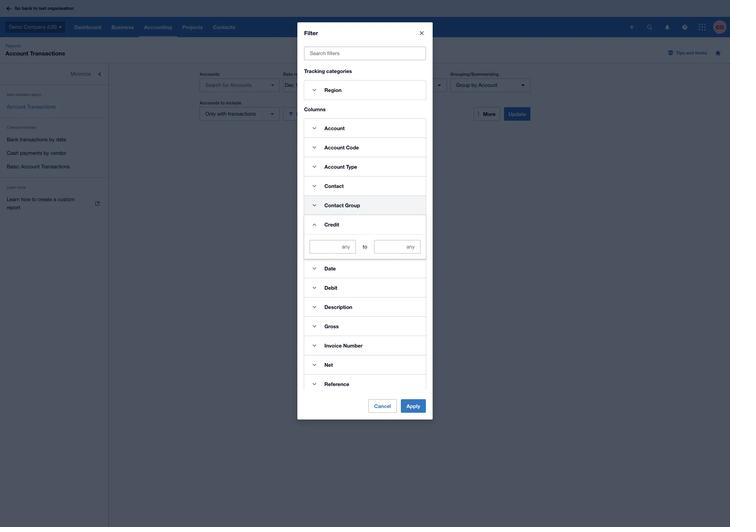 Task type: vqa. For each thing, say whether or not it's contained in the screenshot.
Only
yes



Task type: describe. For each thing, give the bounding box(es) containing it.
co button
[[714, 17, 731, 37]]

expand image for contact group
[[308, 199, 321, 212]]

by inside group by account popup button
[[472, 82, 477, 88]]

transactions for basic account transactions
[[41, 164, 70, 170]]

learn how to create a custom report link
[[0, 193, 108, 215]]

go back to last organisation link
[[4, 2, 78, 14]]

tips and tricks button
[[664, 47, 712, 58]]

a
[[54, 197, 56, 202]]

common formats
[[7, 126, 36, 130]]

debit
[[325, 285, 338, 291]]

description
[[325, 304, 353, 311]]

expand image for account code
[[308, 141, 321, 154]]

account transactions link
[[0, 100, 108, 114]]

apply
[[407, 403, 420, 410]]

date for date range : this month
[[283, 71, 293, 77]]

standard
[[15, 93, 30, 97]]

account inside reports account transactions
[[5, 50, 28, 57]]

filter button
[[283, 107, 364, 121]]

bank transactions by date
[[7, 137, 66, 143]]

go back to last organisation
[[15, 6, 74, 11]]

collapse image
[[308, 218, 321, 232]]

learn for learn how to create a custom report
[[7, 197, 20, 202]]

learn how to create a custom report
[[7, 197, 75, 211]]

expand image for account
[[308, 122, 321, 135]]

Search filters field
[[305, 47, 426, 60]]

more
[[17, 186, 26, 190]]

demo company (us) button
[[0, 17, 69, 37]]

xero standard report
[[7, 93, 41, 97]]

tracking
[[304, 68, 325, 74]]

expand image for invoice number
[[308, 339, 321, 353]]

accounts for accounts to include
[[200, 100, 220, 106]]

reports
[[5, 43, 21, 48]]

expand image for gross
[[308, 320, 321, 334]]

account inside popup button
[[479, 82, 498, 88]]

basic account transactions
[[7, 164, 70, 170]]

to inside "go back to last organisation" link
[[33, 6, 38, 11]]

reference
[[325, 382, 349, 388]]

account code
[[325, 145, 359, 151]]

date range : this month
[[283, 71, 331, 77]]

only
[[205, 111, 216, 117]]

expand image for description
[[308, 301, 321, 314]]

expand image for debit
[[308, 281, 321, 295]]

include
[[226, 100, 242, 106]]

vendor
[[51, 150, 66, 156]]

common
[[7, 126, 22, 130]]

region
[[325, 87, 342, 93]]

bank
[[7, 137, 18, 143]]

cancel
[[374, 403, 391, 410]]

back
[[22, 6, 32, 11]]

xero
[[7, 93, 14, 97]]

invoice
[[325, 343, 342, 349]]

gross
[[325, 324, 339, 330]]

contact group
[[325, 203, 360, 209]]

categories
[[327, 68, 352, 74]]

group inside popup button
[[456, 82, 470, 88]]

type
[[346, 164, 357, 170]]

custom
[[58, 197, 75, 202]]

month
[[318, 72, 331, 77]]

tracking categories
[[304, 68, 352, 74]]

account transactions
[[7, 104, 56, 110]]

expand image for reference
[[308, 378, 321, 391]]

bank transactions by date link
[[0, 133, 108, 147]]

range
[[294, 71, 306, 77]]

update button
[[504, 107, 531, 121]]

accounts to include
[[200, 100, 242, 106]]

report inside "learn how to create a custom report"
[[7, 205, 20, 211]]

company
[[24, 24, 46, 30]]

1 any number field from the left
[[310, 241, 356, 254]]

filter inside button
[[297, 111, 309, 117]]

Select start date field
[[284, 79, 317, 92]]

only with transactions button
[[200, 107, 280, 121]]

basic
[[7, 164, 19, 170]]

cash payments by vendor
[[7, 150, 66, 156]]



Task type: locate. For each thing, give the bounding box(es) containing it.
contact up credit
[[325, 203, 344, 209]]

co
[[717, 24, 724, 30]]

expand image left invoice
[[308, 339, 321, 353]]

formats
[[23, 126, 36, 130]]

date for date
[[325, 266, 336, 272]]

2 any number field from the left
[[375, 241, 420, 254]]

expand image
[[308, 83, 321, 97], [308, 141, 321, 154], [308, 160, 321, 174], [308, 199, 321, 212], [308, 281, 321, 295], [308, 320, 321, 334], [308, 339, 321, 353], [308, 359, 321, 372], [308, 378, 321, 391]]

transactions for reports account transactions
[[30, 50, 65, 57]]

expand image for region
[[308, 83, 321, 97]]

1 horizontal spatial report
[[31, 93, 41, 97]]

reports link
[[3, 43, 24, 49]]

3 expand image from the top
[[308, 160, 321, 174]]

1 horizontal spatial group
[[456, 82, 470, 88]]

basic account transactions link
[[0, 160, 108, 174]]

1 vertical spatial contact
[[325, 203, 344, 209]]

0 horizontal spatial date
[[283, 71, 293, 77]]

go
[[15, 6, 21, 11]]

cancel button
[[369, 400, 397, 413]]

svg image inside "go back to last organisation" link
[[6, 6, 11, 11]]

expand image left "net"
[[308, 359, 321, 372]]

create
[[38, 197, 52, 202]]

transactions
[[30, 50, 65, 57], [27, 104, 56, 110], [41, 164, 70, 170]]

transactions up minimize button
[[30, 50, 65, 57]]

date left the range
[[283, 71, 293, 77]]

accounts for accounts
[[200, 71, 220, 77]]

account down payments
[[21, 164, 40, 170]]

9 expand image from the top
[[308, 378, 321, 391]]

1 expand image from the top
[[308, 122, 321, 135]]

by inside the bank transactions by date link
[[49, 137, 55, 143]]

date up the 'debit' at the bottom of page
[[325, 266, 336, 272]]

more
[[483, 111, 496, 117]]

with
[[217, 111, 227, 117]]

1 horizontal spatial date
[[325, 266, 336, 272]]

2 contact from the top
[[325, 203, 344, 209]]

1 vertical spatial report
[[7, 205, 20, 211]]

account down filter button
[[325, 125, 345, 131]]

1 horizontal spatial svg image
[[58, 26, 62, 28]]

learn for learn more
[[7, 186, 16, 190]]

date
[[283, 71, 293, 77], [325, 266, 336, 272]]

and
[[687, 50, 695, 56]]

account left code
[[325, 145, 345, 151]]

expand image for net
[[308, 359, 321, 372]]

1 vertical spatial filter
[[297, 111, 309, 117]]

more button
[[474, 107, 500, 121]]

expand image for account type
[[308, 160, 321, 174]]

only with transactions
[[205, 111, 256, 117]]

close image
[[415, 26, 429, 40]]

0 horizontal spatial transactions
[[20, 137, 48, 143]]

transactions down cash payments by vendor link at the top left
[[41, 164, 70, 170]]

invoice number
[[325, 343, 363, 349]]

transactions down the "formats"
[[20, 137, 48, 143]]

learn more
[[7, 186, 26, 190]]

1 vertical spatial by
[[49, 137, 55, 143]]

4 expand image from the top
[[308, 301, 321, 314]]

columns
[[304, 106, 326, 112]]

1 vertical spatial transactions
[[27, 104, 56, 110]]

report up "account transactions"
[[31, 93, 41, 97]]

by for date
[[49, 137, 55, 143]]

by
[[472, 82, 477, 88], [49, 137, 55, 143], [44, 150, 49, 156]]

account down reports link
[[5, 50, 28, 57]]

1 vertical spatial group
[[345, 203, 360, 209]]

to
[[33, 6, 38, 11], [221, 100, 225, 106], [32, 197, 37, 202], [363, 244, 368, 250]]

7 expand image from the top
[[308, 339, 321, 353]]

by for vendor
[[44, 150, 49, 156]]

learn down learn more
[[7, 197, 20, 202]]

minimize
[[71, 71, 91, 77]]

learn left more
[[7, 186, 16, 190]]

contact
[[325, 183, 344, 189], [325, 203, 344, 209]]

0 vertical spatial learn
[[7, 186, 16, 190]]

5 expand image from the top
[[308, 281, 321, 295]]

filter
[[304, 30, 318, 37], [297, 111, 309, 117]]

expand image for date
[[308, 262, 321, 276]]

to inside the filter dialog
[[363, 244, 368, 250]]

accounts up the accounts to include
[[200, 71, 220, 77]]

0 vertical spatial date
[[283, 71, 293, 77]]

group by account button
[[450, 79, 531, 92]]

4 expand image from the top
[[308, 199, 321, 212]]

report down learn more
[[7, 205, 20, 211]]

2 learn from the top
[[7, 197, 20, 202]]

2 accounts from the top
[[200, 100, 220, 106]]

expand image up collapse icon
[[308, 199, 321, 212]]

2 expand image from the top
[[308, 180, 321, 193]]

1 vertical spatial accounts
[[200, 100, 220, 106]]

co banner
[[0, 0, 731, 37]]

contact for contact
[[325, 183, 344, 189]]

filter dialog
[[298, 22, 433, 472]]

1 expand image from the top
[[308, 83, 321, 97]]

1 horizontal spatial transactions
[[228, 111, 256, 117]]

0 horizontal spatial svg image
[[6, 6, 11, 11]]

accounts up the only
[[200, 100, 220, 106]]

tips and tricks
[[677, 50, 708, 56]]

group
[[456, 82, 470, 88], [345, 203, 360, 209]]

grouping/summarizing
[[450, 71, 499, 77]]

0 vertical spatial accounts
[[200, 71, 220, 77]]

1 vertical spatial learn
[[7, 197, 20, 202]]

1 contact from the top
[[325, 183, 344, 189]]

1 learn from the top
[[7, 186, 16, 190]]

2 horizontal spatial svg image
[[630, 25, 634, 29]]

to inside "learn how to create a custom report"
[[32, 197, 37, 202]]

filter inside dialog
[[304, 30, 318, 37]]

6 expand image from the top
[[308, 320, 321, 334]]

report
[[31, 93, 41, 97], [7, 205, 20, 211]]

date inside the filter dialog
[[325, 266, 336, 272]]

expand image left reference
[[308, 378, 321, 391]]

0 horizontal spatial any number field
[[310, 241, 356, 254]]

Select end date field
[[317, 79, 350, 92]]

credit
[[325, 222, 339, 228]]

:
[[306, 71, 308, 77]]

1 horizontal spatial any number field
[[375, 241, 420, 254]]

apply button
[[401, 400, 426, 413]]

date
[[56, 137, 66, 143]]

svg image inside demo company (us) popup button
[[58, 26, 62, 28]]

learn inside "learn how to create a custom report"
[[7, 197, 20, 202]]

any number field
[[310, 241, 356, 254], [375, 241, 420, 254]]

2 expand image from the top
[[308, 141, 321, 154]]

reports account transactions
[[5, 43, 65, 57]]

expand image
[[308, 122, 321, 135], [308, 180, 321, 193], [308, 262, 321, 276], [308, 301, 321, 314]]

svg image
[[699, 24, 706, 30], [647, 25, 653, 30], [665, 25, 670, 30], [683, 25, 688, 30]]

contact down "account type"
[[325, 183, 344, 189]]

by left vendor on the left top of the page
[[44, 150, 49, 156]]

0 vertical spatial group
[[456, 82, 470, 88]]

demo
[[9, 24, 22, 30]]

net
[[325, 362, 333, 368]]

transactions down "include"
[[228, 111, 256, 117]]

1 vertical spatial date
[[325, 266, 336, 272]]

0 horizontal spatial report
[[7, 205, 20, 211]]

8 expand image from the top
[[308, 359, 321, 372]]

0 vertical spatial transactions
[[228, 111, 256, 117]]

contact for contact group
[[325, 203, 344, 209]]

group by account
[[456, 82, 498, 88]]

0 vertical spatial filter
[[304, 30, 318, 37]]

(us)
[[47, 24, 57, 30]]

expand image left "account type"
[[308, 160, 321, 174]]

group inside the filter dialog
[[345, 203, 360, 209]]

payments
[[20, 150, 42, 156]]

transactions down xero standard report
[[27, 104, 56, 110]]

expand image for contact
[[308, 180, 321, 193]]

0 horizontal spatial group
[[345, 203, 360, 209]]

account down grouping/summarizing at the top right of page
[[479, 82, 498, 88]]

transactions inside reports account transactions
[[30, 50, 65, 57]]

update
[[509, 111, 526, 117]]

number
[[343, 343, 363, 349]]

by down grouping/summarizing at the top right of page
[[472, 82, 477, 88]]

expand image down this
[[308, 83, 321, 97]]

cash payments by vendor link
[[0, 147, 108, 160]]

1 accounts from the top
[[200, 71, 220, 77]]

0 vertical spatial contact
[[325, 183, 344, 189]]

expand image left gross
[[308, 320, 321, 334]]

by inside cash payments by vendor link
[[44, 150, 49, 156]]

cash
[[7, 150, 19, 156]]

how
[[21, 197, 31, 202]]

0 vertical spatial transactions
[[30, 50, 65, 57]]

expand image left account code
[[308, 141, 321, 154]]

expand image left the 'debit' at the bottom of page
[[308, 281, 321, 295]]

demo company (us)
[[9, 24, 57, 30]]

account left type
[[325, 164, 345, 170]]

account down 'xero'
[[7, 104, 26, 110]]

minimize button
[[0, 67, 108, 81]]

organisation
[[48, 6, 74, 11]]

svg image
[[6, 6, 11, 11], [630, 25, 634, 29], [58, 26, 62, 28]]

tips
[[677, 50, 685, 56]]

transactions
[[228, 111, 256, 117], [20, 137, 48, 143]]

transactions inside popup button
[[228, 111, 256, 117]]

account type
[[325, 164, 357, 170]]

accounts
[[200, 71, 220, 77], [200, 100, 220, 106]]

1 vertical spatial transactions
[[20, 137, 48, 143]]

3 expand image from the top
[[308, 262, 321, 276]]

code
[[346, 145, 359, 151]]

0 vertical spatial report
[[31, 93, 41, 97]]

2 vertical spatial transactions
[[41, 164, 70, 170]]

by left "date"
[[49, 137, 55, 143]]

0 vertical spatial by
[[472, 82, 477, 88]]

last
[[39, 6, 46, 11]]

tricks
[[696, 50, 708, 56]]

learn
[[7, 186, 16, 190], [7, 197, 20, 202]]

this
[[309, 72, 317, 77]]

2 vertical spatial by
[[44, 150, 49, 156]]



